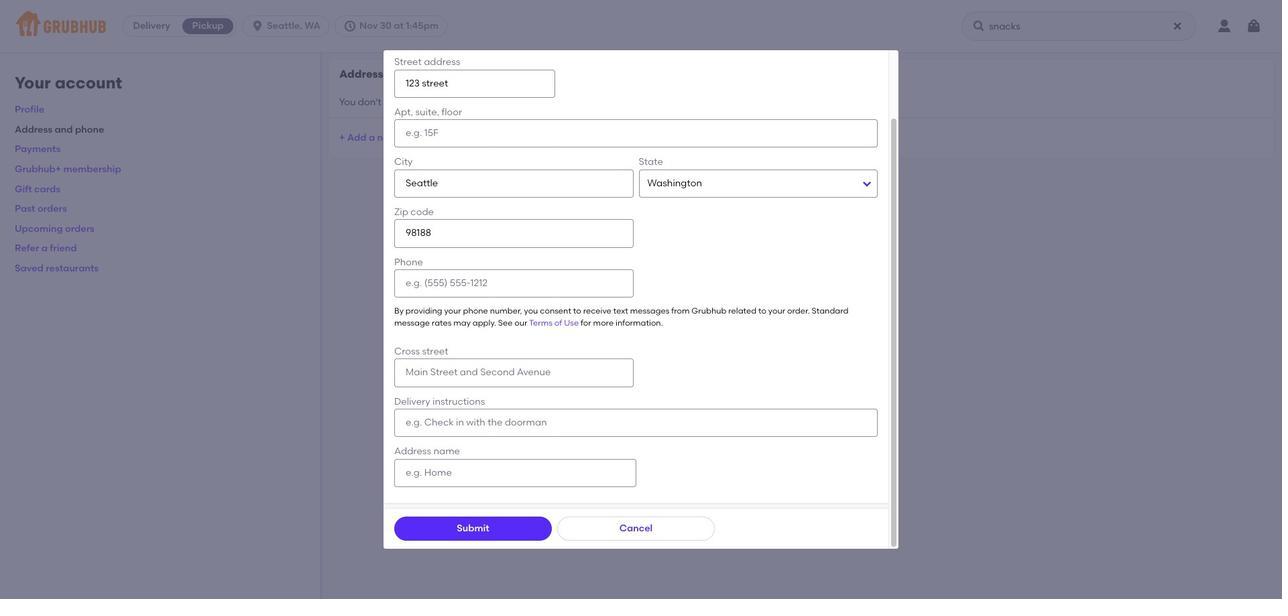 Task type: describe. For each thing, give the bounding box(es) containing it.
by
[[394, 307, 404, 316]]

use
[[564, 318, 579, 328]]

Apt, suite, floor text field
[[394, 119, 878, 148]]

orders for past orders
[[37, 203, 67, 215]]

addresses
[[339, 68, 395, 80]]

rates
[[432, 318, 452, 328]]

may
[[453, 318, 471, 328]]

30
[[380, 20, 392, 32]]

terms of use link
[[529, 318, 579, 328]]

gift cards link
[[15, 183, 60, 195]]

street address
[[394, 57, 460, 68]]

0 vertical spatial address
[[424, 57, 460, 68]]

1 your from the left
[[444, 307, 461, 316]]

address for address name
[[394, 446, 431, 457]]

Address name text field
[[394, 459, 636, 487]]

+
[[339, 132, 345, 143]]

City text field
[[394, 169, 633, 198]]

saved
[[427, 96, 454, 108]]

number,
[[490, 307, 522, 316]]

address and phone
[[15, 124, 104, 135]]

nov
[[359, 20, 378, 32]]

grubhub
[[692, 307, 726, 316]]

have
[[384, 96, 406, 108]]

gift
[[15, 183, 32, 195]]

street
[[422, 346, 448, 357]]

Phone telephone field
[[394, 270, 633, 298]]

restaurants
[[46, 263, 99, 274]]

profile link
[[15, 104, 44, 115]]

zip
[[394, 207, 408, 218]]

our
[[514, 318, 527, 328]]

more
[[593, 318, 614, 328]]

apt,
[[394, 107, 413, 118]]

don't
[[358, 96, 381, 108]]

new
[[377, 132, 396, 143]]

zip code
[[394, 207, 434, 218]]

gift cards
[[15, 183, 60, 195]]

address inside button
[[398, 132, 435, 143]]

cross
[[394, 346, 420, 357]]

instructions
[[432, 396, 485, 407]]

past orders link
[[15, 203, 67, 215]]

grubhub+ membership link
[[15, 164, 121, 175]]

address and phone link
[[15, 124, 104, 135]]

by providing your phone number, you consent to receive text messages from grubhub related to your order. standard message rates may apply. see our
[[394, 307, 848, 328]]

upcoming orders link
[[15, 223, 94, 235]]

see
[[498, 318, 513, 328]]

you
[[339, 96, 356, 108]]

terms
[[529, 318, 552, 328]]

floor
[[442, 107, 462, 118]]

any
[[408, 96, 425, 108]]

consent
[[540, 307, 571, 316]]

name
[[433, 446, 460, 457]]

submit button
[[394, 517, 552, 541]]

message
[[394, 318, 430, 328]]

you
[[524, 307, 538, 316]]

payments link
[[15, 144, 61, 155]]

past orders
[[15, 203, 67, 215]]

orders for upcoming orders
[[65, 223, 94, 235]]

city
[[394, 157, 413, 168]]

delivery instructions
[[394, 396, 485, 407]]

saved restaurants link
[[15, 263, 99, 274]]



Task type: locate. For each thing, give the bounding box(es) containing it.
street
[[394, 57, 422, 68]]

messages
[[630, 307, 669, 316]]

1 vertical spatial delivery
[[394, 396, 430, 407]]

Cross street text field
[[394, 359, 633, 387]]

addresses.
[[457, 96, 506, 108]]

0 horizontal spatial phone
[[75, 124, 104, 135]]

grubhub+
[[15, 164, 61, 175]]

0 horizontal spatial address
[[15, 124, 52, 135]]

information.
[[616, 318, 663, 328]]

+ add a new address
[[339, 132, 435, 143]]

1 vertical spatial address
[[394, 446, 431, 457]]

saved restaurants
[[15, 263, 99, 274]]

phone up apply.
[[463, 307, 488, 316]]

from
[[671, 307, 690, 316]]

phone right and
[[75, 124, 104, 135]]

grubhub+ membership
[[15, 164, 121, 175]]

+ add a new address button
[[339, 126, 435, 150]]

cancel button
[[557, 517, 715, 541]]

1 to from the left
[[573, 307, 581, 316]]

your
[[444, 307, 461, 316], [768, 307, 785, 316]]

orders up upcoming orders
[[37, 203, 67, 215]]

delivery for delivery instructions
[[394, 396, 430, 407]]

delivery left pickup at the top of the page
[[133, 20, 170, 32]]

1 vertical spatial address
[[398, 132, 435, 143]]

0 vertical spatial delivery
[[133, 20, 170, 32]]

1 vertical spatial phone
[[463, 307, 488, 316]]

0 horizontal spatial delivery
[[133, 20, 170, 32]]

and
[[55, 124, 73, 135]]

delivery
[[133, 20, 170, 32], [394, 396, 430, 407]]

suite,
[[415, 107, 439, 118]]

apply.
[[473, 318, 496, 328]]

svg image
[[251, 19, 264, 33]]

0 vertical spatial phone
[[75, 124, 104, 135]]

phone
[[75, 124, 104, 135], [463, 307, 488, 316]]

0 horizontal spatial your
[[444, 307, 461, 316]]

account
[[55, 73, 122, 93]]

profile
[[15, 104, 44, 115]]

seattle,
[[267, 20, 302, 32]]

0 vertical spatial orders
[[37, 203, 67, 215]]

wa
[[305, 20, 320, 32]]

1 vertical spatial a
[[41, 243, 48, 254]]

cancel
[[619, 523, 653, 534]]

upcoming
[[15, 223, 63, 235]]

order.
[[787, 307, 810, 316]]

seattle, wa button
[[242, 15, 335, 37]]

svg image inside the nov 30 at 1:45pm button
[[343, 19, 357, 33]]

orders up friend
[[65, 223, 94, 235]]

delivery for delivery
[[133, 20, 170, 32]]

payments
[[15, 144, 61, 155]]

2 your from the left
[[768, 307, 785, 316]]

a
[[369, 132, 375, 143], [41, 243, 48, 254]]

1 horizontal spatial phone
[[463, 307, 488, 316]]

state
[[639, 157, 663, 168]]

add
[[347, 132, 367, 143]]

2 to from the left
[[758, 307, 766, 316]]

providing
[[406, 307, 442, 316]]

delivery inside button
[[133, 20, 170, 32]]

0 vertical spatial address
[[15, 124, 52, 135]]

1 horizontal spatial to
[[758, 307, 766, 316]]

of
[[554, 318, 562, 328]]

a inside button
[[369, 132, 375, 143]]

phone inside by providing your phone number, you consent to receive text messages from grubhub related to your order. standard message rates may apply. see our
[[463, 307, 488, 316]]

address left name
[[394, 446, 431, 457]]

your
[[15, 73, 51, 93]]

Street address text field
[[394, 69, 555, 98]]

code
[[411, 207, 434, 218]]

svg image
[[1246, 18, 1262, 34], [343, 19, 357, 33], [972, 19, 986, 33], [1172, 21, 1183, 32]]

1:45pm
[[406, 20, 439, 32]]

your account
[[15, 73, 122, 93]]

1 horizontal spatial a
[[369, 132, 375, 143]]

0 horizontal spatial a
[[41, 243, 48, 254]]

membership
[[63, 164, 121, 175]]

address right street
[[424, 57, 460, 68]]

related
[[728, 307, 756, 316]]

Zip code telephone field
[[394, 220, 633, 248]]

refer
[[15, 243, 39, 254]]

delivery button
[[123, 15, 180, 37]]

address name
[[394, 446, 460, 457]]

pickup
[[192, 20, 224, 32]]

a right refer
[[41, 243, 48, 254]]

submit
[[457, 523, 489, 534]]

cards
[[34, 183, 60, 195]]

receive
[[583, 307, 611, 316]]

your up may
[[444, 307, 461, 316]]

refer a friend
[[15, 243, 77, 254]]

saved
[[15, 263, 43, 274]]

friend
[[50, 243, 77, 254]]

upcoming orders
[[15, 223, 94, 235]]

0 horizontal spatial to
[[573, 307, 581, 316]]

address down suite,
[[398, 132, 435, 143]]

your left order.
[[768, 307, 785, 316]]

cross street
[[394, 346, 448, 357]]

1 horizontal spatial delivery
[[394, 396, 430, 407]]

delivery left instructions
[[394, 396, 430, 407]]

you don't have any saved addresses.
[[339, 96, 506, 108]]

phone
[[394, 257, 423, 268]]

a left "new"
[[369, 132, 375, 143]]

1 vertical spatial orders
[[65, 223, 94, 235]]

text
[[613, 307, 628, 316]]

to up use
[[573, 307, 581, 316]]

address for address and phone
[[15, 124, 52, 135]]

past
[[15, 203, 35, 215]]

for
[[581, 318, 591, 328]]

main navigation navigation
[[0, 0, 1282, 52]]

1 horizontal spatial address
[[394, 446, 431, 457]]

address
[[15, 124, 52, 135], [394, 446, 431, 457]]

standard
[[812, 307, 848, 316]]

0 vertical spatial a
[[369, 132, 375, 143]]

1 horizontal spatial your
[[768, 307, 785, 316]]

nov 30 at 1:45pm button
[[335, 15, 453, 37]]

address down profile link
[[15, 124, 52, 135]]

Delivery instructions text field
[[394, 409, 878, 437]]

to right related
[[758, 307, 766, 316]]

terms of use for more information.
[[529, 318, 663, 328]]

refer a friend link
[[15, 243, 77, 254]]

orders
[[37, 203, 67, 215], [65, 223, 94, 235]]

nov 30 at 1:45pm
[[359, 20, 439, 32]]



Task type: vqa. For each thing, say whether or not it's contained in the screenshot.
the 'Address and phone' LINK
yes



